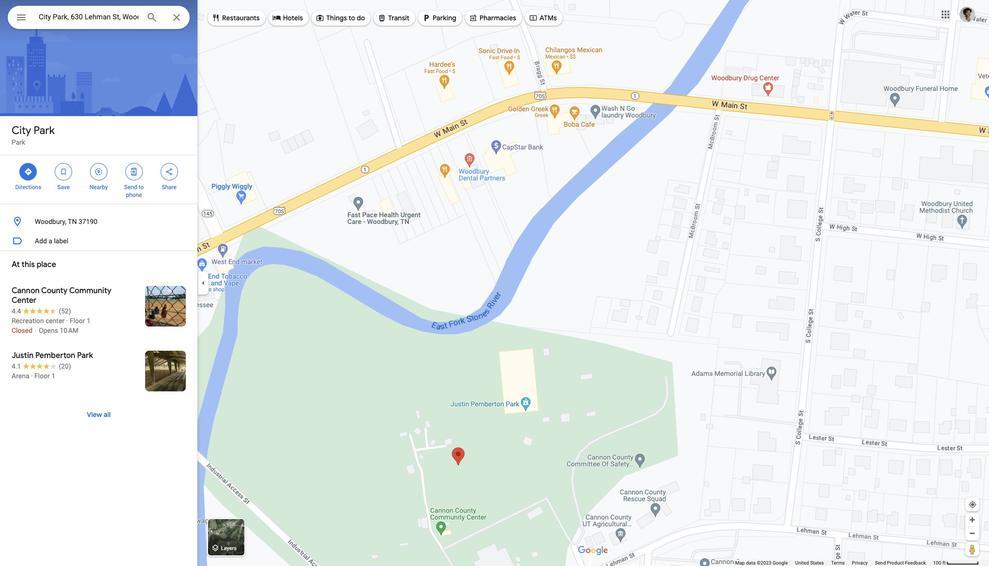 Task type: vqa. For each thing, say whether or not it's contained in the screenshot.


Task type: locate. For each thing, give the bounding box(es) containing it.

[[94, 167, 103, 177]]

all
[[104, 410, 111, 419]]

send
[[124, 184, 137, 191], [875, 561, 886, 566]]

0 horizontal spatial send
[[124, 184, 137, 191]]

1 down the 4.1 stars 20 reviews 'image'
[[52, 372, 55, 380]]

show your location image
[[969, 501, 977, 509]]

floor inside the recreation center · floor 1 closed ⋅ opens 10 am
[[70, 317, 85, 325]]

2 vertical spatial park
[[77, 351, 93, 361]]

0 horizontal spatial 1
[[52, 372, 55, 380]]

None field
[[39, 11, 138, 23]]

· up 10 am
[[66, 317, 68, 325]]

0 vertical spatial send
[[124, 184, 137, 191]]

add a label button
[[0, 231, 198, 251]]

united states button
[[795, 560, 824, 566]]

city
[[12, 124, 31, 137]]

united
[[795, 561, 809, 566]]

to up phone
[[139, 184, 144, 191]]

0 vertical spatial 1
[[87, 317, 91, 325]]

0 vertical spatial ·
[[66, 317, 68, 325]]

map
[[736, 561, 745, 566]]

1 vertical spatial floor
[[34, 372, 50, 380]]

1 vertical spatial ·
[[31, 372, 33, 380]]

0 horizontal spatial park
[[12, 138, 25, 146]]

nearby
[[90, 184, 108, 191]]

0 vertical spatial floor
[[70, 317, 85, 325]]

 parking
[[422, 13, 456, 23]]

terms
[[832, 561, 845, 566]]

1 horizontal spatial ·
[[66, 317, 68, 325]]

park down city
[[12, 138, 25, 146]]

arena · floor 1
[[12, 372, 55, 380]]

0 horizontal spatial floor
[[34, 372, 50, 380]]

 atms
[[529, 13, 557, 23]]

4.1
[[12, 363, 21, 370]]

· right arena
[[31, 372, 33, 380]]

send inside send to phone
[[124, 184, 137, 191]]

to left do on the left
[[349, 14, 355, 22]]

1 down community
[[87, 317, 91, 325]]

justin pemberton park
[[12, 351, 93, 361]]

1
[[87, 317, 91, 325], [52, 372, 55, 380]]

park right city
[[34, 124, 55, 137]]

add
[[35, 237, 47, 245]]

floor down the 4.1 stars 20 reviews 'image'
[[34, 372, 50, 380]]

1 horizontal spatial park
[[34, 124, 55, 137]]

none field inside city park, 630 lehman st, woodbury, tn 37190 field
[[39, 11, 138, 23]]

justin
[[12, 351, 33, 361]]

1 horizontal spatial to
[[349, 14, 355, 22]]


[[422, 13, 431, 23]]

at this place
[[12, 260, 56, 270]]

google maps element
[[0, 0, 989, 566]]

(20)
[[59, 363, 71, 370]]

collapse side panel image
[[198, 278, 209, 289]]

things
[[326, 14, 347, 22]]

send for send to phone
[[124, 184, 137, 191]]

footer
[[736, 560, 934, 566]]

product
[[887, 561, 904, 566]]

 button
[[8, 6, 35, 31]]

·
[[66, 317, 68, 325], [31, 372, 33, 380]]

 search field
[[8, 6, 190, 31]]

center
[[12, 296, 36, 305]]

opens
[[39, 327, 58, 334]]

 things to do
[[316, 13, 365, 23]]

directions
[[15, 184, 41, 191]]

google
[[773, 561, 788, 566]]

0 horizontal spatial ·
[[31, 372, 33, 380]]

place
[[37, 260, 56, 270]]

send inside send product feedback 'button'
[[875, 561, 886, 566]]

send left product
[[875, 561, 886, 566]]

1 vertical spatial to
[[139, 184, 144, 191]]


[[272, 13, 281, 23]]

pharmacies
[[480, 14, 516, 22]]

0 vertical spatial to
[[349, 14, 355, 22]]

1 horizontal spatial 1
[[87, 317, 91, 325]]

floor
[[70, 317, 85, 325], [34, 372, 50, 380]]

1 vertical spatial park
[[12, 138, 25, 146]]

footer containing map data ©2023 google
[[736, 560, 934, 566]]

to inside send to phone
[[139, 184, 144, 191]]

1 vertical spatial send
[[875, 561, 886, 566]]

1 horizontal spatial floor
[[70, 317, 85, 325]]

actions for city park region
[[0, 155, 198, 204]]

100
[[934, 561, 942, 566]]

transit
[[388, 14, 410, 22]]

1 inside the recreation center · floor 1 closed ⋅ opens 10 am
[[87, 317, 91, 325]]

parking
[[433, 14, 456, 22]]

woodbury,
[[35, 218, 66, 226]]

send up phone
[[124, 184, 137, 191]]

2 horizontal spatial park
[[77, 351, 93, 361]]

park right pemberton
[[77, 351, 93, 361]]

label
[[54, 237, 68, 245]]

 transit
[[378, 13, 410, 23]]

send product feedback
[[875, 561, 926, 566]]

woodbury, tn 37190 button
[[0, 212, 198, 231]]

to
[[349, 14, 355, 22], [139, 184, 144, 191]]

floor up 10 am
[[70, 317, 85, 325]]

1 horizontal spatial send
[[875, 561, 886, 566]]

0 horizontal spatial to
[[139, 184, 144, 191]]

park
[[34, 124, 55, 137], [12, 138, 25, 146], [77, 351, 93, 361]]

view all
[[87, 410, 111, 419]]


[[24, 167, 33, 177]]

community
[[69, 286, 111, 296]]

send for send product feedback
[[875, 561, 886, 566]]

center
[[46, 317, 65, 325]]

4.1 stars 20 reviews image
[[12, 362, 71, 371]]

100 ft
[[934, 561, 946, 566]]



Task type: describe. For each thing, give the bounding box(es) containing it.

[[529, 13, 538, 23]]


[[378, 13, 386, 23]]

data
[[746, 561, 756, 566]]

terms button
[[832, 560, 845, 566]]

city park main content
[[0, 0, 198, 566]]

 hotels
[[272, 13, 303, 23]]

view
[[87, 410, 102, 419]]

privacy button
[[852, 560, 868, 566]]

add a label
[[35, 237, 68, 245]]

 restaurants
[[212, 13, 260, 23]]

closed
[[12, 327, 32, 334]]

united states
[[795, 561, 824, 566]]

zoom out image
[[969, 530, 976, 537]]

park for justin
[[77, 351, 93, 361]]

10 am
[[60, 327, 79, 334]]

footer inside google maps element
[[736, 560, 934, 566]]

park for city
[[12, 138, 25, 146]]

City Park, 630 Lehman St, Woodbury, TN 37190 field
[[8, 6, 190, 29]]

⋅
[[34, 327, 37, 334]]

cannon county community center
[[12, 286, 111, 305]]


[[165, 167, 174, 177]]

0 vertical spatial park
[[34, 124, 55, 137]]


[[469, 13, 478, 23]]

do
[[357, 14, 365, 22]]

atms
[[540, 14, 557, 22]]

this
[[22, 260, 35, 270]]


[[15, 11, 27, 24]]

 pharmacies
[[469, 13, 516, 23]]

arena
[[12, 372, 29, 380]]

show street view coverage image
[[966, 542, 980, 557]]


[[59, 167, 68, 177]]

phone
[[126, 192, 142, 198]]

ft
[[943, 561, 946, 566]]

37190
[[78, 218, 98, 226]]

4.4
[[12, 307, 21, 315]]

county
[[41, 286, 68, 296]]

100 ft button
[[934, 561, 979, 566]]

share
[[162, 184, 177, 191]]

city park park
[[12, 124, 55, 146]]

privacy
[[852, 561, 868, 566]]

woodbury, tn 37190
[[35, 218, 98, 226]]

4.4 stars 52 reviews image
[[12, 306, 71, 316]]

pemberton
[[35, 351, 75, 361]]

google account: tariq douglas  
(tariq.douglas@adept.ai) image
[[960, 7, 975, 22]]

layers
[[221, 546, 237, 552]]

cannon
[[12, 286, 40, 296]]

recreation center · floor 1 closed ⋅ opens 10 am
[[12, 317, 91, 334]]

send to phone
[[124, 184, 144, 198]]


[[130, 167, 138, 177]]

map data ©2023 google
[[736, 561, 788, 566]]

1 vertical spatial 1
[[52, 372, 55, 380]]

©2023
[[757, 561, 772, 566]]

view all button
[[77, 403, 120, 426]]

send product feedback button
[[875, 560, 926, 566]]

recreation
[[12, 317, 44, 325]]

to inside " things to do"
[[349, 14, 355, 22]]

a
[[49, 237, 52, 245]]

(52)
[[59, 307, 71, 315]]


[[212, 13, 220, 23]]

tn
[[68, 218, 77, 226]]

at
[[12, 260, 20, 270]]

restaurants
[[222, 14, 260, 22]]

zoom in image
[[969, 517, 976, 524]]


[[316, 13, 324, 23]]

· inside the recreation center · floor 1 closed ⋅ opens 10 am
[[66, 317, 68, 325]]

feedback
[[905, 561, 926, 566]]

states
[[811, 561, 824, 566]]

hotels
[[283, 14, 303, 22]]

save
[[57, 184, 70, 191]]



